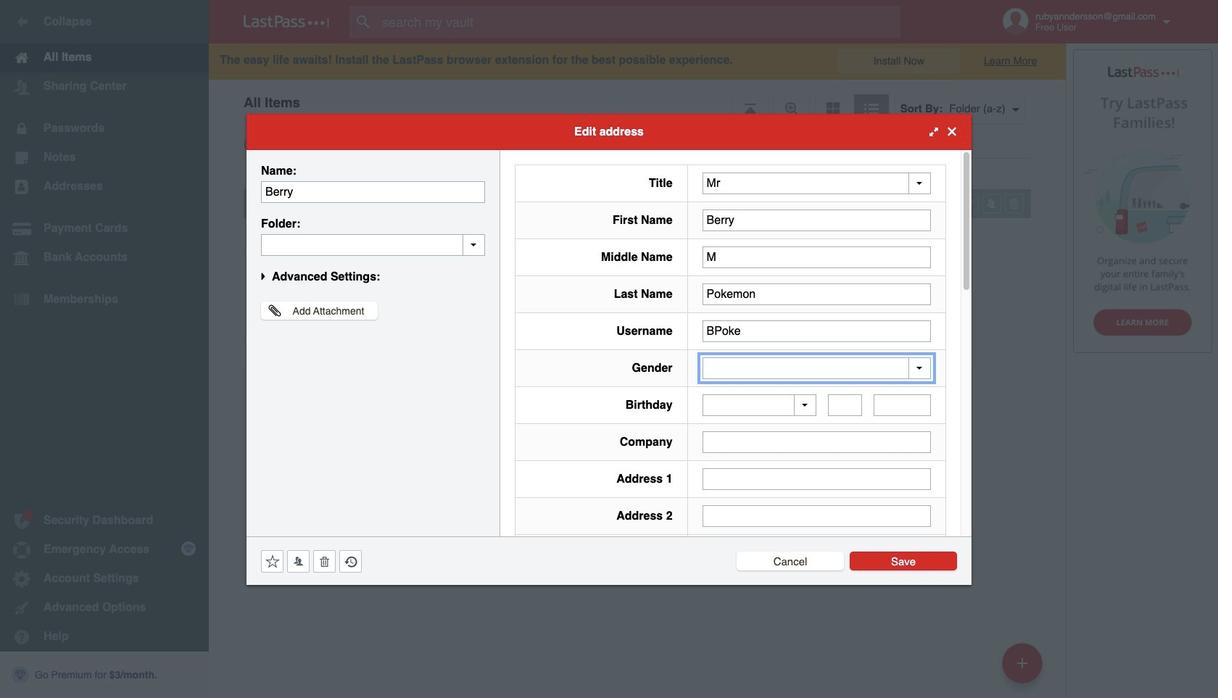 Task type: locate. For each thing, give the bounding box(es) containing it.
new item navigation
[[997, 639, 1052, 699]]

vault options navigation
[[209, 80, 1066, 123]]

lastpass image
[[244, 15, 329, 28]]

None text field
[[261, 181, 485, 203], [261, 234, 485, 256], [703, 283, 931, 305], [828, 395, 863, 416], [874, 395, 931, 416], [703, 469, 931, 490], [261, 181, 485, 203], [261, 234, 485, 256], [703, 283, 931, 305], [828, 395, 863, 416], [874, 395, 931, 416], [703, 469, 931, 490]]

dialog
[[247, 114, 972, 699]]

None text field
[[703, 209, 931, 231], [703, 246, 931, 268], [703, 320, 931, 342], [703, 432, 931, 453], [703, 506, 931, 527], [703, 209, 931, 231], [703, 246, 931, 268], [703, 320, 931, 342], [703, 432, 931, 453], [703, 506, 931, 527]]

main navigation navigation
[[0, 0, 209, 699]]



Task type: describe. For each thing, give the bounding box(es) containing it.
search my vault text field
[[350, 6, 929, 38]]

Search search field
[[350, 6, 929, 38]]

new item image
[[1018, 658, 1028, 668]]



Task type: vqa. For each thing, say whether or not it's contained in the screenshot.
Main navigation NAVIGATION
yes



